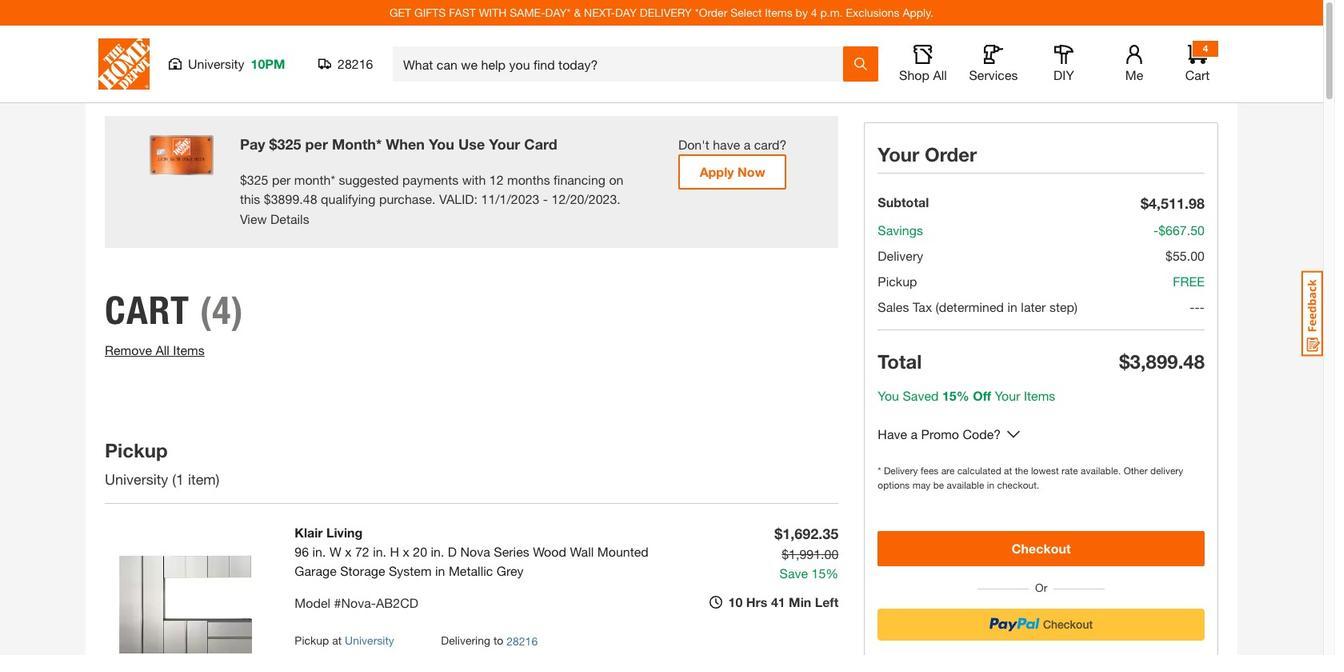 Task type: vqa. For each thing, say whether or not it's contained in the screenshot.
the bottom 28216
yes



Task type: locate. For each thing, give the bounding box(es) containing it.
the
[[1015, 465, 1029, 477]]

me button
[[1109, 45, 1160, 83]]

per up month*
[[305, 135, 328, 153]]

x right h
[[403, 544, 409, 560]]

325 right pay
[[277, 135, 301, 153]]

1 horizontal spatial at
[[1004, 465, 1012, 477]]

$ right the this in the left of the page
[[264, 191, 271, 206]]

suggested
[[339, 172, 399, 187]]

your right off
[[995, 388, 1020, 403]]

1 vertical spatial 4
[[1203, 42, 1208, 54]]

325 up the this in the left of the page
[[247, 172, 268, 187]]

storage
[[340, 564, 385, 579]]

metallic
[[449, 564, 493, 579]]

1 horizontal spatial university
[[188, 56, 244, 71]]

off
[[973, 388, 991, 403]]

1 horizontal spatial in.
[[373, 544, 386, 560]]

nova
[[460, 544, 490, 560]]

shop all
[[899, 67, 947, 82]]

0 horizontal spatial a
[[744, 137, 751, 152]]

a right "have"
[[911, 426, 918, 442]]

$ right pay
[[269, 135, 277, 153]]

a
[[744, 137, 751, 152], [911, 426, 918, 442]]

or
[[1029, 581, 1054, 594]]

1 vertical spatial in
[[987, 479, 995, 491]]

your up "subtotal"
[[878, 143, 920, 166]]

saved
[[903, 388, 939, 403]]

1 horizontal spatial pickup
[[295, 634, 329, 648]]

2 vertical spatial $
[[264, 191, 271, 206]]

university left (
[[105, 471, 168, 488]]

x
[[345, 544, 352, 560], [403, 544, 409, 560]]

item
[[1024, 388, 1049, 403]]

12/20/2023.
[[552, 191, 621, 206]]

payments
[[402, 172, 459, 187]]

28216
[[338, 56, 373, 71], [507, 635, 538, 648]]

3899.48 qualifying purchase. valid: 11/1/2023 - 12/20/2023. view details
[[240, 191, 621, 227]]

1
[[176, 471, 184, 488]]

1 horizontal spatial a
[[911, 426, 918, 442]]

0 horizontal spatial 325
[[247, 172, 268, 187]]

1 horizontal spatial 15%
[[942, 388, 969, 403]]

0 vertical spatial pickup
[[878, 274, 917, 289]]

at inside the * delivery fees are calculated at the lowest rate available. other delivery options may be available in checkout.
[[1004, 465, 1012, 477]]

0 horizontal spatial 15%
[[812, 566, 839, 581]]

96
[[295, 544, 309, 560]]

1 vertical spatial at
[[332, 634, 342, 648]]

university down nova- at the left of page
[[345, 634, 394, 648]]

pickup up university ( 1 item )
[[105, 440, 168, 462]]

12
[[489, 172, 504, 187]]

in.
[[312, 544, 326, 560], [373, 544, 386, 560], [431, 544, 444, 560]]

in left the later
[[1008, 299, 1018, 314]]

in. left w
[[312, 544, 326, 560]]

15% left off
[[942, 388, 969, 403]]

delivery up options
[[884, 465, 918, 477]]

1 vertical spatial 28216
[[507, 635, 538, 648]]

diy button
[[1038, 45, 1090, 83]]

1 horizontal spatial 325
[[277, 135, 301, 153]]

0 vertical spatial 28216
[[338, 56, 373, 71]]

shop all button
[[898, 45, 949, 83]]

0 horizontal spatial university
[[105, 471, 168, 488]]

4 right by
[[811, 6, 817, 19]]

0 vertical spatial university
[[188, 56, 244, 71]]

with
[[462, 172, 486, 187]]

in down calculated
[[987, 479, 995, 491]]

available
[[947, 479, 984, 491]]

1 vertical spatial university
[[105, 471, 168, 488]]

your right the use on the top of page
[[489, 135, 520, 153]]

months financing on this $
[[240, 172, 624, 206]]

with
[[479, 6, 507, 19]]

28216 inside delivering to 28216
[[507, 635, 538, 648]]

2 vertical spatial university
[[345, 634, 394, 648]]

in. left h
[[373, 544, 386, 560]]

all right 'shop'
[[933, 67, 947, 82]]

1 horizontal spatial 4
[[1203, 42, 1208, 54]]

university
[[188, 56, 244, 71], [105, 471, 168, 488], [345, 634, 394, 648]]

card?
[[754, 137, 787, 152]]

sales
[[878, 299, 909, 314]]

a right the have
[[744, 137, 751, 152]]

select
[[731, 6, 762, 19]]

rate
[[1062, 465, 1078, 477]]

presentation image
[[150, 135, 214, 175]]

0 horizontal spatial 28216
[[338, 56, 373, 71]]

1 horizontal spatial in
[[987, 479, 995, 491]]

apply now button
[[678, 154, 787, 190]]

0 horizontal spatial in
[[435, 564, 445, 579]]

-
[[543, 191, 548, 206], [1154, 222, 1159, 238], [1190, 299, 1195, 314], [1195, 299, 1200, 314], [1200, 299, 1205, 314]]

$ up the this in the left of the page
[[240, 172, 247, 187]]

delivery inside the * delivery fees are calculated at the lowest rate available. other delivery options may be available in checkout.
[[884, 465, 918, 477]]

2 horizontal spatial in.
[[431, 544, 444, 560]]

0 vertical spatial a
[[744, 137, 751, 152]]

1 horizontal spatial items
[[765, 6, 793, 19]]

$ 325 per month* suggested payments with 12
[[240, 172, 504, 187]]

0 horizontal spatial x
[[345, 544, 352, 560]]

calculated
[[957, 465, 1002, 477]]

cart (4)
[[105, 288, 244, 334]]

get gifts fast with same-day* & next-day delivery *order select items by 4 p.m. exclusions apply.
[[390, 6, 934, 19]]

month*
[[294, 172, 335, 187]]

you left 'saved'
[[878, 388, 899, 403]]

1 horizontal spatial 28216
[[507, 635, 538, 648]]

1 vertical spatial all
[[156, 343, 170, 358]]

0 horizontal spatial all
[[156, 343, 170, 358]]

fees
[[921, 465, 939, 477]]

0 vertical spatial in
[[1008, 299, 1018, 314]]

sales tax (determined in later step)
[[878, 299, 1078, 314]]

s
[[1049, 388, 1056, 403]]

$
[[269, 135, 277, 153], [240, 172, 247, 187], [264, 191, 271, 206]]

university left 10pm
[[188, 56, 244, 71]]

code?
[[963, 426, 1001, 442]]

0 vertical spatial all
[[933, 67, 947, 82]]

1 horizontal spatial all
[[933, 67, 947, 82]]

1 vertical spatial pickup
[[105, 440, 168, 462]]

&
[[574, 6, 581, 19]]

details
[[270, 212, 309, 227]]

at left university button
[[332, 634, 342, 648]]

0 horizontal spatial items
[[173, 343, 205, 358]]

0 vertical spatial delivery
[[878, 248, 923, 263]]

0 horizontal spatial per
[[272, 172, 291, 187]]

(4)
[[200, 288, 244, 334]]

pickup up sales
[[878, 274, 917, 289]]

product image
[[105, 524, 269, 655]]

pickup down model
[[295, 634, 329, 648]]

all for remove
[[156, 343, 170, 358]]

0 horizontal spatial you
[[429, 135, 454, 153]]

$1,692.35
[[775, 525, 839, 543]]

in
[[1008, 299, 1018, 314], [987, 479, 995, 491], [435, 564, 445, 579]]

lowest
[[1031, 465, 1059, 477]]

all for shop
[[933, 67, 947, 82]]

0 vertical spatial $
[[269, 135, 277, 153]]

min
[[789, 595, 811, 610]]

you left the use on the top of page
[[429, 135, 454, 153]]

items down the cart (4)
[[173, 343, 205, 358]]

2 horizontal spatial pickup
[[878, 274, 917, 289]]

financing
[[554, 172, 606, 187]]

per up 3899.48
[[272, 172, 291, 187]]

1 vertical spatial 15%
[[812, 566, 839, 581]]

$1,991.00
[[782, 547, 839, 562]]

garage
[[295, 564, 337, 579]]

1 vertical spatial a
[[911, 426, 918, 442]]

diy
[[1054, 67, 1074, 82]]

wood
[[533, 544, 566, 560]]

1 horizontal spatial you
[[878, 388, 899, 403]]

checkout.
[[997, 479, 1040, 491]]

pay $ 325 per month* when you use your card
[[240, 135, 557, 153]]

0 horizontal spatial pickup
[[105, 440, 168, 462]]

the home depot logo image
[[98, 38, 150, 90]]

10pm
[[251, 56, 285, 71]]

0 horizontal spatial 4
[[811, 6, 817, 19]]

items left by
[[765, 6, 793, 19]]

0 vertical spatial at
[[1004, 465, 1012, 477]]

university 10pm
[[188, 56, 285, 71]]

- inside 3899.48 qualifying purchase. valid: 11/1/2023 - 12/20/2023. view details
[[543, 191, 548, 206]]

15% down $1,991.00
[[812, 566, 839, 581]]

d
[[448, 544, 457, 560]]

save
[[780, 566, 808, 581]]

0 vertical spatial 325
[[277, 135, 301, 153]]

all
[[933, 67, 947, 82], [156, 343, 170, 358]]

left
[[815, 595, 839, 610]]

2 vertical spatial in
[[435, 564, 445, 579]]

1 vertical spatial 325
[[247, 172, 268, 187]]

x right w
[[345, 544, 352, 560]]

university ( 1 item )
[[105, 471, 224, 488]]

have
[[713, 137, 740, 152]]

all inside shop all button
[[933, 67, 947, 82]]

1 vertical spatial delivery
[[884, 465, 918, 477]]

model # nova-ab2cd
[[295, 596, 418, 611]]

in right system
[[435, 564, 445, 579]]

day*
[[545, 6, 571, 19]]

1 horizontal spatial per
[[305, 135, 328, 153]]

may
[[913, 479, 931, 491]]

0 vertical spatial 4
[[811, 6, 817, 19]]

in. left the d
[[431, 544, 444, 560]]

0 horizontal spatial in.
[[312, 544, 326, 560]]

4 up cart at the top of the page
[[1203, 42, 1208, 54]]

---
[[1190, 299, 1205, 314]]

$667.50
[[1159, 222, 1205, 238]]

at left the
[[1004, 465, 1012, 477]]

checkout button
[[878, 531, 1205, 566]]

0 horizontal spatial your
[[489, 135, 520, 153]]

all right the 'remove'
[[156, 343, 170, 358]]

28216 inside '28216' button
[[338, 56, 373, 71]]

1 horizontal spatial x
[[403, 544, 409, 560]]

delivery down savings
[[878, 248, 923, 263]]



Task type: describe. For each thing, give the bounding box(es) containing it.
2 in. from the left
[[373, 544, 386, 560]]

in inside the * delivery fees are calculated at the lowest rate available. other delivery options may be available in checkout.
[[987, 479, 995, 491]]

next-
[[584, 6, 615, 19]]

0 vertical spatial 15%
[[942, 388, 969, 403]]

now
[[738, 164, 765, 179]]

have a promo code? link
[[878, 425, 1001, 445]]

41
[[771, 595, 785, 610]]

1 vertical spatial items
[[173, 343, 205, 358]]

don't have a card?
[[678, 137, 787, 152]]

1 x from the left
[[345, 544, 352, 560]]

nova-
[[341, 596, 376, 611]]

available.
[[1081, 465, 1121, 477]]

11/1/2023
[[481, 191, 540, 206]]

hrs
[[746, 595, 768, 610]]

same-
[[510, 6, 545, 19]]

on
[[609, 172, 624, 187]]

cart
[[105, 288, 190, 334]]

$3,899.48
[[1119, 350, 1205, 373]]

purchase.
[[379, 191, 436, 206]]

cart 4
[[1185, 42, 1210, 82]]

subtotal
[[878, 194, 929, 210]]

wall
[[570, 544, 594, 560]]

delivery
[[1151, 465, 1184, 477]]

What can we help you find today? search field
[[403, 47, 842, 81]]

don't
[[678, 137, 709, 152]]

delivering to 28216
[[441, 634, 538, 648]]

you saved 15% off your item s
[[878, 388, 1056, 403]]

remove all items
[[105, 343, 205, 358]]

promo
[[921, 426, 959, 442]]

options
[[878, 479, 910, 491]]

exclusions
[[846, 6, 900, 19]]

mounted
[[597, 544, 649, 560]]

to
[[494, 634, 504, 648]]

28216 button
[[318, 56, 374, 72]]

use
[[458, 135, 485, 153]]

item
[[188, 471, 216, 488]]

feedback link image
[[1302, 270, 1323, 357]]

(
[[172, 471, 176, 488]]

0 vertical spatial per
[[305, 135, 328, 153]]

university for university 10pm
[[188, 56, 244, 71]]

view details button
[[240, 210, 309, 229]]

delivery
[[640, 6, 692, 19]]

in inside klair living 96 in. w x 72 in. h x 20 in. d nova series wood wall mounted garage storage system in metallic grey
[[435, 564, 445, 579]]

$4,511.98
[[1141, 194, 1205, 212]]

apply now
[[700, 164, 765, 179]]

4 inside the cart 4
[[1203, 42, 1208, 54]]

28216 link
[[507, 633, 538, 650]]

(determined
[[936, 299, 1004, 314]]

model
[[295, 596, 331, 611]]

0 vertical spatial items
[[765, 6, 793, 19]]

living
[[326, 525, 363, 540]]

delivering
[[441, 634, 490, 648]]

get
[[390, 6, 411, 19]]

72
[[355, 544, 369, 560]]

series
[[494, 544, 529, 560]]

me
[[1125, 67, 1144, 82]]

-$667.50
[[1154, 222, 1205, 238]]

card
[[524, 135, 557, 153]]

0 horizontal spatial at
[[332, 634, 342, 648]]

*
[[878, 465, 881, 477]]

services button
[[968, 45, 1019, 83]]

2 horizontal spatial university
[[345, 634, 394, 648]]

months
[[507, 172, 550, 187]]

3 in. from the left
[[431, 544, 444, 560]]

2 vertical spatial pickup
[[295, 634, 329, 648]]

* delivery fees are calculated at the lowest rate available. other delivery options may be available in checkout.
[[878, 465, 1184, 491]]

3899.48
[[271, 191, 317, 206]]

15% inside $1,692.35 $1,991.00 save 15%
[[812, 566, 839, 581]]

this
[[240, 191, 260, 206]]

later
[[1021, 299, 1046, 314]]

klair
[[295, 525, 323, 540]]

shop
[[899, 67, 930, 82]]

when
[[386, 135, 425, 153]]

university for university ( 1 item )
[[105, 471, 168, 488]]

pay
[[240, 135, 265, 153]]

$1,692.35 $1,991.00 save 15%
[[775, 525, 839, 581]]

1 in. from the left
[[312, 544, 326, 560]]

are
[[941, 465, 955, 477]]

$ inside months financing on this $
[[264, 191, 271, 206]]

1 vertical spatial per
[[272, 172, 291, 187]]

be
[[933, 479, 944, 491]]

have a promo code?
[[878, 426, 1001, 442]]

p.m.
[[820, 6, 843, 19]]

checkout
[[1012, 541, 1071, 556]]

0 vertical spatial you
[[429, 135, 454, 153]]

1 vertical spatial you
[[878, 388, 899, 403]]

remove
[[105, 343, 152, 358]]

2 x from the left
[[403, 544, 409, 560]]

view
[[240, 212, 267, 227]]

2 horizontal spatial in
[[1008, 299, 1018, 314]]

klair living 96 in. w x 72 in. h x 20 in. d nova series wood wall mounted garage storage system in metallic grey
[[295, 525, 649, 579]]

pickup at university
[[295, 634, 394, 648]]

1 horizontal spatial your
[[878, 143, 920, 166]]

free
[[1173, 274, 1205, 289]]

step)
[[1050, 299, 1078, 314]]

ab2cd
[[376, 596, 418, 611]]

order
[[925, 143, 977, 166]]

fast
[[449, 6, 476, 19]]

apply.
[[903, 6, 934, 19]]

1 vertical spatial $
[[240, 172, 247, 187]]

2 horizontal spatial your
[[995, 388, 1020, 403]]



